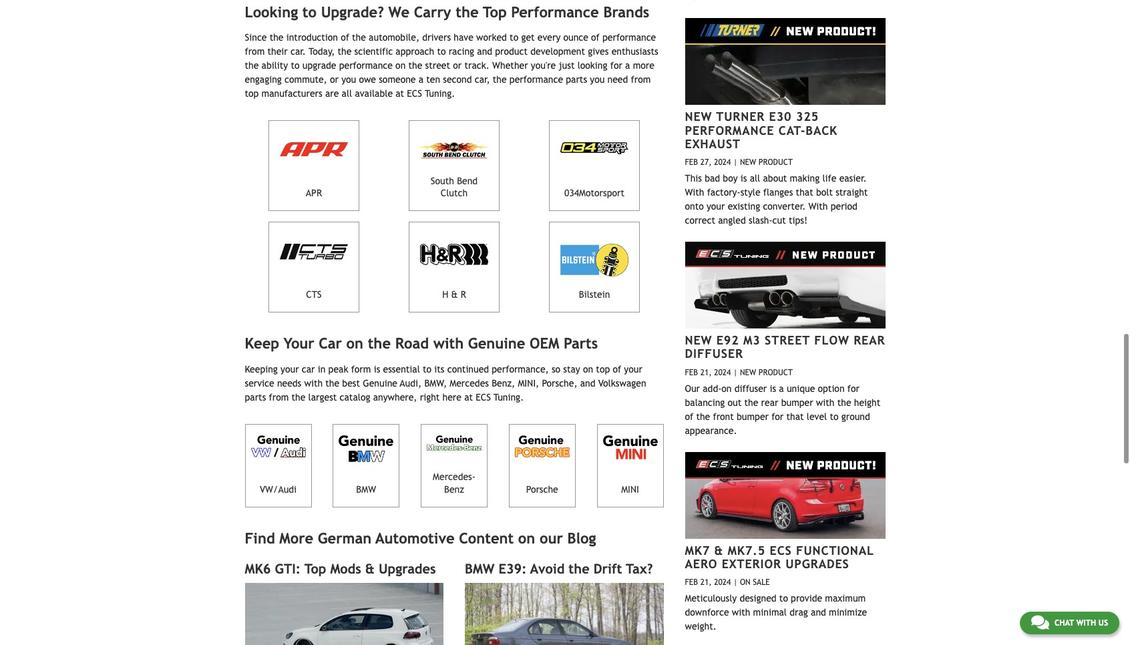 Task type: describe. For each thing, give the bounding box(es) containing it.
h
[[442, 289, 448, 300]]

new inside new turner e30 325 performance cat-back exhaust
[[685, 110, 712, 124]]

2 you from the left
[[590, 74, 605, 85]]

1 horizontal spatial bumper
[[781, 397, 813, 408]]

1 horizontal spatial top
[[483, 3, 507, 20]]

worked
[[476, 32, 507, 43]]

1 you from the left
[[341, 74, 356, 85]]

| for e92
[[733, 368, 738, 377]]

for inside the since the introduction of the automobile, drivers have worked to get every ounce of performance from their car. today, the scientific approach to racing and product development gives enthusiasts the ability to upgrade performance on the street or track.  whether you're just looking for a more engaging commute, or you owe someone a ten second car, the performance parts you need from top manufacturers are all available at ecs tuning.
[[610, 60, 622, 71]]

of inside feb 21, 2024 | new product our add-on diffuser is a unique option for balancing out the rear bumper with the height of the front bumper for that level to ground appearance.
[[685, 411, 693, 422]]

the up scientific
[[352, 32, 366, 43]]

sale
[[753, 578, 770, 587]]

the up ground
[[837, 397, 851, 408]]

form
[[351, 364, 371, 375]]

porsche link
[[509, 424, 576, 508]]

ecs inside mk7 & mk7.5 ecs functional aero exterior upgrades
[[770, 543, 792, 557]]

mercedes- benz
[[433, 472, 476, 495]]

continued
[[447, 364, 489, 375]]

with inside keeping your car in peak form is essential to its continued performance, so stay on top of your service needs with the best genuine audi, bmw, mercedes benz, mini, porsche, and volkswagen parts from the largest catalog anywhere, right here at ecs tuning.
[[304, 378, 323, 389]]

r
[[461, 289, 466, 300]]

the down approach
[[408, 60, 422, 71]]

product for m3
[[759, 368, 793, 377]]

car
[[302, 364, 315, 375]]

your
[[284, 335, 314, 352]]

parts inside keeping your car in peak form is essential to its continued performance, so stay on top of your service needs with the best genuine audi, bmw, mercedes benz, mini, porsche, and volkswagen parts from the largest catalog anywhere, right here at ecs tuning.
[[245, 392, 266, 403]]

find
[[245, 530, 275, 547]]

feb for new e92 m3 street flow rear diffuser
[[685, 368, 698, 377]]

track.
[[465, 60, 490, 71]]

new e92 m3 street flow rear diffuser
[[685, 333, 885, 361]]

audi,
[[400, 378, 422, 389]]

bmw link
[[333, 424, 400, 508]]

2024 for turner
[[714, 158, 731, 167]]

is inside keeping your car in peak form is essential to its continued performance, so stay on top of your service needs with the best genuine audi, bmw, mercedes benz, mini, porsche, and volkswagen parts from the largest catalog anywhere, right here at ecs tuning.
[[374, 364, 380, 375]]

rear
[[854, 333, 885, 347]]

onto
[[685, 201, 704, 212]]

mk7 & mk7.5 ecs functional aero exterior upgrades
[[685, 543, 874, 571]]

apr
[[306, 188, 322, 199]]

2 horizontal spatial from
[[631, 74, 651, 85]]

1 vertical spatial or
[[330, 74, 339, 85]]

a inside feb 21, 2024 | new product our add-on diffuser is a unique option for balancing out the rear bumper with the height of the front bumper for that level to ground appearance.
[[779, 383, 784, 394]]

minimize
[[829, 607, 867, 618]]

south
[[431, 175, 454, 186]]

manufacturers
[[262, 88, 322, 99]]

bolt
[[816, 187, 833, 198]]

factory-
[[707, 187, 741, 198]]

mercedes
[[450, 378, 489, 389]]

scientific
[[354, 46, 393, 57]]

parts inside the since the introduction of the automobile, drivers have worked to get every ounce of performance from their car. today, the scientific approach to racing and product development gives enthusiasts the ability to upgrade performance on the street or track.  whether you're just looking for a more engaging commute, or you owe someone a ten second car, the performance parts you need from top manufacturers are all available at ecs tuning.
[[566, 74, 587, 85]]

maximum
[[825, 593, 866, 604]]

need
[[608, 74, 628, 85]]

on inside the since the introduction of the automobile, drivers have worked to get every ounce of performance from their car. today, the scientific approach to racing and product development gives enthusiasts the ability to upgrade performance on the street or track.  whether you're just looking for a more engaging commute, or you owe someone a ten second car, the performance parts you need from top manufacturers are all available at ecs tuning.
[[395, 60, 406, 71]]

needs
[[277, 378, 301, 389]]

to up the street
[[437, 46, 446, 57]]

introduction
[[286, 32, 338, 43]]

exhaust
[[685, 137, 741, 151]]

volkswagen
[[598, 378, 646, 389]]

diffuser
[[735, 383, 767, 394]]

bmw e39: avoid the drift tax? link
[[465, 561, 653, 576]]

keeping your car in peak form is essential to its continued performance, so stay on top of your service needs with the best genuine audi, bmw, mercedes benz, mini, porsche, and volkswagen parts from the largest catalog anywhere, right here at ecs tuning.
[[245, 364, 646, 403]]

performance,
[[492, 364, 549, 375]]

the down peak
[[325, 378, 339, 389]]

m3
[[743, 333, 761, 347]]

provide
[[791, 593, 822, 604]]

peak
[[328, 364, 348, 375]]

that inside feb 21, 2024 | new product our add-on diffuser is a unique option for balancing out the rear bumper with the height of the front bumper for that level to ground appearance.
[[787, 411, 804, 422]]

034motorsport
[[564, 188, 625, 199]]

the right car,
[[493, 74, 507, 85]]

0 horizontal spatial performance
[[511, 3, 599, 20]]

life
[[823, 173, 837, 184]]

bmw,
[[424, 378, 447, 389]]

feb 21, 2024 | new product our add-on diffuser is a unique option for balancing out the rear bumper with the height of the front bumper for that level to ground appearance.
[[685, 368, 881, 436]]

all inside the since the introduction of the automobile, drivers have worked to get every ounce of performance from their car. today, the scientific approach to racing and product development gives enthusiasts the ability to upgrade performance on the street or track.  whether you're just looking for a more engaging commute, or you owe someone a ten second car, the performance parts you need from top manufacturers are all available at ecs tuning.
[[342, 88, 352, 99]]

second
[[443, 74, 472, 85]]

the up their
[[270, 32, 284, 43]]

we
[[388, 3, 410, 20]]

0 horizontal spatial bumper
[[737, 411, 769, 422]]

from inside keeping your car in peak form is essential to its continued performance, so stay on top of your service needs with the best genuine audi, bmw, mercedes benz, mini, porsche, and volkswagen parts from the largest catalog anywhere, right here at ecs tuning.
[[269, 392, 289, 403]]

drag
[[790, 607, 808, 618]]

27,
[[700, 158, 712, 167]]

to left get
[[510, 32, 518, 43]]

new inside feb 21, 2024 | new product our add-on diffuser is a unique option for balancing out the rear bumper with the height of the front bumper for that level to ground appearance.
[[740, 368, 756, 377]]

bad
[[705, 173, 720, 184]]

the down diffuser
[[744, 397, 758, 408]]

with up its
[[433, 335, 464, 352]]

of down upgrade?
[[341, 32, 349, 43]]

on inside keeping your car in peak form is essential to its continued performance, so stay on top of your service needs with the best genuine audi, bmw, mercedes benz, mini, porsche, and volkswagen parts from the largest catalog anywhere, right here at ecs tuning.
[[583, 364, 593, 375]]

& for mk7
[[714, 543, 724, 557]]

2024 for &
[[714, 578, 731, 587]]

tuning. inside the since the introduction of the automobile, drivers have worked to get every ounce of performance from their car. today, the scientific approach to racing and product development gives enthusiasts the ability to upgrade performance on the street or track.  whether you're just looking for a more engaging commute, or you owe someone a ten second car, the performance parts you need from top manufacturers are all available at ecs tuning.
[[425, 88, 455, 99]]

e92
[[716, 333, 739, 347]]

chat with us
[[1055, 619, 1108, 628]]

boy
[[723, 173, 738, 184]]

us
[[1099, 619, 1108, 628]]

street
[[765, 333, 810, 347]]

bmw for bmw e39: avoid the drift tax?
[[465, 561, 495, 576]]

road
[[395, 335, 429, 352]]

more
[[279, 530, 313, 547]]

0 horizontal spatial top
[[305, 561, 326, 576]]

option
[[818, 383, 845, 394]]

making
[[790, 173, 820, 184]]

h & r link
[[409, 222, 500, 313]]

meticulously
[[685, 593, 737, 604]]

avoid
[[530, 561, 565, 576]]

looking to upgrade? we carry the top performance brands
[[245, 3, 649, 20]]

with inside feb 21, 2024 | new product our add-on diffuser is a unique option for balancing out the rear bumper with the height of the front bumper for that level to ground appearance.
[[816, 397, 835, 408]]

bend
[[457, 175, 478, 186]]

and inside keeping your car in peak form is essential to its continued performance, so stay on top of your service needs with the best genuine audi, bmw, mercedes benz, mini, porsche, and volkswagen parts from the largest catalog anywhere, right here at ecs tuning.
[[580, 378, 596, 389]]

designed
[[740, 593, 777, 604]]

south bend clutch
[[431, 175, 478, 199]]

ten
[[426, 74, 440, 85]]

0 horizontal spatial &
[[365, 561, 375, 576]]

mk7.5
[[728, 543, 766, 557]]

upgrade
[[302, 60, 336, 71]]

cut
[[773, 215, 786, 226]]

converter.
[[763, 201, 806, 212]]

vw/audi
[[260, 484, 297, 495]]

find more german automotive content on our blog
[[245, 530, 596, 547]]

our
[[540, 530, 563, 547]]

& for h
[[451, 289, 458, 300]]

| for &
[[733, 578, 738, 587]]

0 horizontal spatial from
[[245, 46, 265, 57]]

the up form
[[368, 335, 391, 352]]

service
[[245, 378, 274, 389]]

to down car.
[[291, 60, 300, 71]]

commute,
[[285, 74, 327, 85]]

out
[[728, 397, 742, 408]]

is inside 'feb 27, 2024 | new product this bad boy is all about making life easier. with factory-style flanges that bolt straight onto your existing converter. with period correct angled slash-cut tips!'
[[741, 173, 747, 184]]

mk6 gti: top mods & upgrades
[[245, 561, 436, 576]]

angled
[[718, 215, 746, 226]]

approach
[[396, 46, 434, 57]]

so
[[552, 364, 560, 375]]

feb for mk7 & mk7.5 ecs functional aero exterior upgrades
[[685, 578, 698, 587]]

tips!
[[789, 215, 808, 226]]

mods
[[330, 561, 361, 576]]

slash-
[[749, 215, 773, 226]]

1 horizontal spatial with
[[809, 201, 828, 212]]

mk6
[[245, 561, 271, 576]]

0 horizontal spatial a
[[419, 74, 423, 85]]



Task type: vqa. For each thing, say whether or not it's contained in the screenshot.
the "Shop By Vehicle" Link
no



Task type: locate. For each thing, give the bounding box(es) containing it.
0 vertical spatial at
[[396, 88, 404, 99]]

1 horizontal spatial upgrades
[[786, 557, 849, 571]]

a left unique
[[779, 383, 784, 394]]

2 vertical spatial ecs
[[770, 543, 792, 557]]

mini link
[[597, 424, 664, 508]]

every
[[538, 32, 561, 43]]

flanges
[[763, 187, 793, 198]]

2 horizontal spatial and
[[811, 607, 826, 618]]

new turner e30 325 performance cat-back exhaust image
[[685, 18, 885, 105]]

2 vertical spatial a
[[779, 383, 784, 394]]

bmw e39 image
[[465, 583, 664, 645]]

0 vertical spatial top
[[483, 3, 507, 20]]

keep
[[245, 335, 279, 352]]

genuine up the "performance,"
[[468, 335, 525, 352]]

1 horizontal spatial you
[[590, 74, 605, 85]]

here
[[443, 392, 462, 403]]

or up second
[[453, 60, 462, 71]]

new
[[685, 110, 712, 124], [740, 158, 756, 167], [685, 333, 712, 347], [740, 368, 756, 377]]

performance up "every"
[[511, 3, 599, 20]]

3 2024 from the top
[[714, 578, 731, 587]]

your up needs on the bottom left of page
[[281, 364, 299, 375]]

0 horizontal spatial top
[[245, 88, 259, 99]]

1 vertical spatial &
[[714, 543, 724, 557]]

21, up 'add-'
[[700, 368, 712, 377]]

0 horizontal spatial for
[[610, 60, 622, 71]]

downforce
[[685, 607, 729, 618]]

upgrades
[[786, 557, 849, 571], [379, 561, 436, 576]]

minimal
[[753, 607, 787, 618]]

with
[[685, 187, 704, 198], [809, 201, 828, 212]]

is up rear
[[770, 383, 776, 394]]

1 horizontal spatial a
[[625, 60, 630, 71]]

0 horizontal spatial at
[[396, 88, 404, 99]]

2024 up meticulously
[[714, 578, 731, 587]]

1 2024 from the top
[[714, 158, 731, 167]]

0 vertical spatial all
[[342, 88, 352, 99]]

is right boy
[[741, 173, 747, 184]]

0 horizontal spatial all
[[342, 88, 352, 99]]

the right today,
[[338, 46, 352, 57]]

1 horizontal spatial from
[[269, 392, 289, 403]]

performance inside new turner e30 325 performance cat-back exhaust
[[685, 123, 774, 137]]

0 vertical spatial tuning.
[[425, 88, 455, 99]]

1 | from the top
[[733, 158, 738, 167]]

blog
[[567, 530, 596, 547]]

1 horizontal spatial performance
[[510, 74, 563, 85]]

1 vertical spatial that
[[787, 411, 804, 422]]

21, inside feb 21, 2024 | on sale meticulously designed to provide maximum downforce with minimal drag and minimize weight.
[[700, 578, 712, 587]]

ecs down mercedes
[[476, 392, 491, 403]]

3 | from the top
[[733, 578, 738, 587]]

mk7 & mk7.5 ecs functional aero exterior upgrades image
[[685, 452, 885, 539]]

and
[[477, 46, 492, 57], [580, 378, 596, 389], [811, 607, 826, 618]]

on right 'car'
[[346, 335, 363, 352]]

0 horizontal spatial is
[[374, 364, 380, 375]]

21, inside feb 21, 2024 | new product our add-on diffuser is a unique option for balancing out the rear bumper with the height of the front bumper for that level to ground appearance.
[[700, 368, 712, 377]]

of up gives
[[591, 32, 600, 43]]

1 horizontal spatial or
[[453, 60, 462, 71]]

your inside 'feb 27, 2024 | new product this bad boy is all about making life easier. with factory-style flanges that bolt straight onto your existing converter. with period correct angled slash-cut tips!'
[[707, 201, 725, 212]]

feb 27, 2024 | new product this bad boy is all about making life easier. with factory-style flanges that bolt straight onto your existing converter. with period correct angled slash-cut tips!
[[685, 158, 868, 226]]

south bend clutch link
[[409, 120, 500, 211]]

new inside 'feb 27, 2024 | new product this bad boy is all about making life easier. with factory-style flanges that bolt straight onto your existing converter. with period correct angled slash-cut tips!'
[[740, 158, 756, 167]]

new up exhaust
[[685, 110, 712, 124]]

tuning. down the ten
[[425, 88, 455, 99]]

| up diffuser
[[733, 368, 738, 377]]

is
[[741, 173, 747, 184], [374, 364, 380, 375], [770, 383, 776, 394]]

upgrades inside mk7 & mk7.5 ecs functional aero exterior upgrades
[[786, 557, 849, 571]]

2 horizontal spatial is
[[770, 383, 776, 394]]

for down rear
[[772, 411, 784, 422]]

from down needs on the bottom left of page
[[269, 392, 289, 403]]

1 vertical spatial tuning.
[[494, 392, 524, 403]]

feb down "aero"
[[685, 578, 698, 587]]

1 horizontal spatial all
[[750, 173, 760, 184]]

| inside feb 21, 2024 | new product our add-on diffuser is a unique option for balancing out the rear bumper with the height of the front bumper for that level to ground appearance.
[[733, 368, 738, 377]]

upgrade?
[[321, 3, 384, 20]]

unique
[[787, 383, 815, 394]]

0 horizontal spatial performance
[[339, 60, 393, 71]]

at inside keeping your car in peak form is essential to its continued performance, so stay on top of your service needs with the best genuine audi, bmw, mercedes benz, mini, porsche, and volkswagen parts from the largest catalog anywhere, right here at ecs tuning.
[[464, 392, 473, 403]]

of inside keeping your car in peak form is essential to its continued performance, so stay on top of your service needs with the best genuine audi, bmw, mercedes benz, mini, porsche, and volkswagen parts from the largest catalog anywhere, right here at ecs tuning.
[[613, 364, 621, 375]]

performance up 27,
[[685, 123, 774, 137]]

1 horizontal spatial performance
[[685, 123, 774, 137]]

tuning.
[[425, 88, 455, 99], [494, 392, 524, 403]]

21, for exterior
[[700, 578, 712, 587]]

genuine inside keeping your car in peak form is essential to its continued performance, so stay on top of your service needs with the best genuine audi, bmw, mercedes benz, mini, porsche, and volkswagen parts from the largest catalog anywhere, right here at ecs tuning.
[[363, 378, 397, 389]]

content
[[459, 530, 514, 547]]

bmw down content on the bottom
[[465, 561, 495, 576]]

on
[[395, 60, 406, 71], [346, 335, 363, 352], [583, 364, 593, 375], [722, 383, 732, 394], [518, 530, 535, 547]]

1 vertical spatial 21,
[[700, 578, 712, 587]]

2024 for e92
[[714, 368, 731, 377]]

are
[[325, 88, 339, 99]]

the up have
[[456, 3, 479, 20]]

product
[[759, 158, 793, 167], [759, 368, 793, 377]]

3 feb from the top
[[685, 578, 698, 587]]

2 vertical spatial |
[[733, 578, 738, 587]]

ability
[[262, 60, 288, 71]]

1 horizontal spatial and
[[580, 378, 596, 389]]

and inside feb 21, 2024 | on sale meticulously designed to provide maximum downforce with minimal drag and minimize weight.
[[811, 607, 826, 618]]

today,
[[309, 46, 335, 57]]

0 vertical spatial or
[[453, 60, 462, 71]]

of
[[341, 32, 349, 43], [591, 32, 600, 43], [613, 364, 621, 375], [685, 411, 693, 422]]

a down enthusiasts
[[625, 60, 630, 71]]

1 vertical spatial feb
[[685, 368, 698, 377]]

cts link
[[268, 222, 359, 313]]

street
[[425, 60, 450, 71]]

genuine
[[468, 335, 525, 352], [363, 378, 397, 389]]

top up volkswagen
[[596, 364, 610, 375]]

with
[[433, 335, 464, 352], [304, 378, 323, 389], [816, 397, 835, 408], [732, 607, 750, 618], [1076, 619, 1096, 628]]

engaging
[[245, 74, 282, 85]]

1 vertical spatial from
[[631, 74, 651, 85]]

with up onto
[[685, 187, 704, 198]]

bumper down unique
[[781, 397, 813, 408]]

new e92 m3 street flow rear diffuser image
[[685, 242, 885, 329]]

you down looking
[[590, 74, 605, 85]]

0 vertical spatial ecs
[[407, 88, 422, 99]]

2 feb from the top
[[685, 368, 698, 377]]

| left on
[[733, 578, 738, 587]]

0 vertical spatial product
[[759, 158, 793, 167]]

with down designed
[[732, 607, 750, 618]]

21, for diffuser
[[700, 368, 712, 377]]

drivers
[[422, 32, 451, 43]]

essential
[[383, 364, 420, 375]]

with down option in the right of the page
[[816, 397, 835, 408]]

or up are
[[330, 74, 339, 85]]

ecs right mk7.5
[[770, 543, 792, 557]]

1 vertical spatial top
[[596, 364, 610, 375]]

bmw for bmw
[[356, 484, 376, 495]]

2024 right 27,
[[714, 158, 731, 167]]

feb for new turner e30 325 performance cat-back exhaust
[[685, 158, 698, 167]]

parts down service
[[245, 392, 266, 403]]

0 vertical spatial for
[[610, 60, 622, 71]]

all up the style
[[750, 173, 760, 184]]

| up boy
[[733, 158, 738, 167]]

comments image
[[1031, 615, 1049, 631]]

0 horizontal spatial with
[[685, 187, 704, 198]]

parts down the just
[[566, 74, 587, 85]]

and down provide
[[811, 607, 826, 618]]

2 horizontal spatial for
[[847, 383, 860, 394]]

german
[[318, 530, 372, 547]]

feb inside feb 21, 2024 | on sale meticulously designed to provide maximum downforce with minimal drag and minimize weight.
[[685, 578, 698, 587]]

0 horizontal spatial tuning.
[[425, 88, 455, 99]]

1 vertical spatial |
[[733, 368, 738, 377]]

2 horizontal spatial &
[[714, 543, 724, 557]]

functional
[[796, 543, 874, 557]]

turner
[[716, 110, 765, 124]]

tuning. down benz,
[[494, 392, 524, 403]]

0 horizontal spatial upgrades
[[379, 561, 436, 576]]

ounce
[[563, 32, 588, 43]]

2024 inside 'feb 27, 2024 | new product this bad boy is all about making life easier. with factory-style flanges that bolt straight onto your existing converter. with period correct angled slash-cut tips!'
[[714, 158, 731, 167]]

tuning. inside keeping your car in peak form is essential to its continued performance, so stay on top of your service needs with the best genuine audi, bmw, mercedes benz, mini, porsche, and volkswagen parts from the largest catalog anywhere, right here at ecs tuning.
[[494, 392, 524, 403]]

that down making
[[796, 187, 813, 198]]

or
[[453, 60, 462, 71], [330, 74, 339, 85]]

car.
[[291, 46, 306, 57]]

feb left 27,
[[685, 158, 698, 167]]

brands
[[603, 3, 649, 20]]

1 vertical spatial 2024
[[714, 368, 731, 377]]

1 vertical spatial genuine
[[363, 378, 397, 389]]

and down worked
[[477, 46, 492, 57]]

e39:
[[499, 561, 527, 576]]

performance up owe
[[339, 60, 393, 71]]

ecs down someone
[[407, 88, 422, 99]]

the left 'drift'
[[569, 561, 590, 576]]

with inside feb 21, 2024 | on sale meticulously designed to provide maximum downforce with minimal drag and minimize weight.
[[732, 607, 750, 618]]

top down 'engaging'
[[245, 88, 259, 99]]

0 horizontal spatial or
[[330, 74, 339, 85]]

0 vertical spatial |
[[733, 158, 738, 167]]

0 vertical spatial 2024
[[714, 158, 731, 167]]

is inside feb 21, 2024 | new product our add-on diffuser is a unique option for balancing out the rear bumper with the height of the front bumper for that level to ground appearance.
[[770, 383, 776, 394]]

bmw e39: avoid the drift tax?
[[465, 561, 653, 576]]

0 vertical spatial and
[[477, 46, 492, 57]]

& left r
[[451, 289, 458, 300]]

| inside 'feb 27, 2024 | new product this bad boy is all about making life easier. with factory-style flanges that bolt straight onto your existing converter. with period correct angled slash-cut tips!'
[[733, 158, 738, 167]]

top
[[245, 88, 259, 99], [596, 364, 610, 375]]

clutch
[[441, 188, 468, 199]]

is right form
[[374, 364, 380, 375]]

1 vertical spatial performance
[[685, 123, 774, 137]]

2 horizontal spatial ecs
[[770, 543, 792, 557]]

stay
[[563, 364, 580, 375]]

largest
[[308, 392, 337, 403]]

product inside feb 21, 2024 | new product our add-on diffuser is a unique option for balancing out the rear bumper with the height of the front bumper for that level to ground appearance.
[[759, 368, 793, 377]]

2 horizontal spatial a
[[779, 383, 784, 394]]

&
[[451, 289, 458, 300], [714, 543, 724, 557], [365, 561, 375, 576]]

top right gti:
[[305, 561, 326, 576]]

to inside keeping your car in peak form is essential to its continued performance, so stay on top of your service needs with the best genuine audi, bmw, mercedes benz, mini, porsche, and volkswagen parts from the largest catalog anywhere, right here at ecs tuning.
[[423, 364, 432, 375]]

for up height
[[847, 383, 860, 394]]

chat with us link
[[1020, 612, 1119, 635]]

2 | from the top
[[733, 368, 738, 377]]

the down needs on the bottom left of page
[[292, 392, 305, 403]]

2 vertical spatial for
[[772, 411, 784, 422]]

at down someone
[[396, 88, 404, 99]]

to inside feb 21, 2024 | new product our add-on diffuser is a unique option for balancing out the rear bumper with the height of the front bumper for that level to ground appearance.
[[830, 411, 839, 422]]

right
[[420, 392, 440, 403]]

& right mk7
[[714, 543, 724, 557]]

bmw up the "german"
[[356, 484, 376, 495]]

new inside new e92 m3 street flow rear diffuser
[[685, 333, 712, 347]]

with down bolt
[[809, 201, 828, 212]]

2024 inside feb 21, 2024 | new product our add-on diffuser is a unique option for balancing out the rear bumper with the height of the front bumper for that level to ground appearance.
[[714, 368, 731, 377]]

product for e30
[[759, 158, 793, 167]]

2024 inside feb 21, 2024 | on sale meticulously designed to provide maximum downforce with minimal drag and minimize weight.
[[714, 578, 731, 587]]

1 horizontal spatial is
[[741, 173, 747, 184]]

| inside feb 21, 2024 | on sale meticulously designed to provide maximum downforce with minimal drag and minimize weight.
[[733, 578, 738, 587]]

1 vertical spatial for
[[847, 383, 860, 394]]

2 product from the top
[[759, 368, 793, 377]]

your up volkswagen
[[624, 364, 642, 375]]

new up diffuser
[[740, 368, 756, 377]]

from down since
[[245, 46, 265, 57]]

2 vertical spatial &
[[365, 561, 375, 576]]

and inside the since the introduction of the automobile, drivers have worked to get every ounce of performance from their car. today, the scientific approach to racing and product development gives enthusiasts the ability to upgrade performance on the street or track.  whether you're just looking for a more engaging commute, or you owe someone a ten second car, the performance parts you need from top manufacturers are all available at ecs tuning.
[[477, 46, 492, 57]]

top inside the since the introduction of the automobile, drivers have worked to get every ounce of performance from their car. today, the scientific approach to racing and product development gives enthusiasts the ability to upgrade performance on the street or track.  whether you're just looking for a more engaging commute, or you owe someone a ten second car, the performance parts you need from top manufacturers are all available at ecs tuning.
[[245, 88, 259, 99]]

product up about
[[759, 158, 793, 167]]

0 vertical spatial performance
[[511, 3, 599, 20]]

on
[[740, 578, 751, 587]]

to up 'introduction'
[[302, 3, 317, 20]]

on left our
[[518, 530, 535, 547]]

your down factory-
[[707, 201, 725, 212]]

1 vertical spatial bmw
[[465, 561, 495, 576]]

just
[[559, 60, 575, 71]]

1 vertical spatial all
[[750, 173, 760, 184]]

best
[[342, 378, 360, 389]]

0 vertical spatial a
[[625, 60, 630, 71]]

parts
[[564, 335, 598, 352]]

aero
[[685, 557, 718, 571]]

ecs
[[407, 88, 422, 99], [476, 392, 491, 403], [770, 543, 792, 557]]

& right mods on the left bottom
[[365, 561, 375, 576]]

ground
[[841, 411, 870, 422]]

1 vertical spatial performance
[[339, 60, 393, 71]]

21, up meticulously
[[700, 578, 712, 587]]

for up need
[[610, 60, 622, 71]]

product inside 'feb 27, 2024 | new product this bad boy is all about making life easier. with factory-style flanges that bolt straight onto your existing converter. with period correct angled slash-cut tips!'
[[759, 158, 793, 167]]

catalog
[[340, 392, 370, 403]]

all inside 'feb 27, 2024 | new product this bad boy is all about making life easier. with factory-style flanges that bolt straight onto your existing converter. with period correct angled slash-cut tips!'
[[750, 173, 760, 184]]

1 vertical spatial a
[[419, 74, 423, 85]]

1 vertical spatial top
[[305, 561, 326, 576]]

0 vertical spatial from
[[245, 46, 265, 57]]

bumper down rear
[[737, 411, 769, 422]]

1 vertical spatial ecs
[[476, 392, 491, 403]]

genuine up anywhere,
[[363, 378, 397, 389]]

bmw
[[356, 484, 376, 495], [465, 561, 495, 576]]

feb inside 'feb 27, 2024 | new product this bad boy is all about making life easier. with factory-style flanges that bolt straight onto your existing converter. with period correct angled slash-cut tips!'
[[685, 158, 698, 167]]

2 vertical spatial performance
[[510, 74, 563, 85]]

1 horizontal spatial genuine
[[468, 335, 525, 352]]

gti:
[[275, 561, 301, 576]]

style
[[741, 187, 760, 198]]

rear
[[761, 397, 778, 408]]

bilstein
[[579, 289, 610, 300]]

to left its
[[423, 364, 432, 375]]

the down balancing
[[696, 411, 710, 422]]

top up worked
[[483, 3, 507, 20]]

1 vertical spatial parts
[[245, 392, 266, 403]]

to up minimal
[[779, 593, 788, 604]]

to right the level on the right bottom of the page
[[830, 411, 839, 422]]

you
[[341, 74, 356, 85], [590, 74, 605, 85]]

on inside feb 21, 2024 | new product our add-on diffuser is a unique option for balancing out the rear bumper with the height of the front bumper for that level to ground appearance.
[[722, 383, 732, 394]]

2024 up 'add-'
[[714, 368, 731, 377]]

new up the style
[[740, 158, 756, 167]]

2 21, from the top
[[700, 578, 712, 587]]

mk7 & mk7.5 ecs functional aero exterior upgrades link
[[685, 543, 874, 571]]

0 vertical spatial that
[[796, 187, 813, 198]]

racing
[[449, 46, 474, 57]]

feb inside feb 21, 2024 | new product our add-on diffuser is a unique option for balancing out the rear bumper with the height of the front bumper for that level to ground appearance.
[[685, 368, 698, 377]]

that inside 'feb 27, 2024 | new product this bad boy is all about making life easier. with factory-style flanges that bolt straight onto your existing converter. with period correct angled slash-cut tips!'
[[796, 187, 813, 198]]

about
[[763, 173, 787, 184]]

2 vertical spatial feb
[[685, 578, 698, 587]]

on right stay
[[583, 364, 593, 375]]

ecs inside keeping your car in peak form is essential to its continued performance, so stay on top of your service needs with the best genuine audi, bmw, mercedes benz, mini, porsche, and volkswagen parts from the largest catalog anywhere, right here at ecs tuning.
[[476, 392, 491, 403]]

correct
[[685, 215, 715, 226]]

that left the level on the right bottom of the page
[[787, 411, 804, 422]]

ecs inside the since the introduction of the automobile, drivers have worked to get every ounce of performance from their car. today, the scientific approach to racing and product development gives enthusiasts the ability to upgrade performance on the street or track.  whether you're just looking for a more engaging commute, or you owe someone a ten second car, the performance parts you need from top manufacturers are all available at ecs tuning.
[[407, 88, 422, 99]]

feb up our
[[685, 368, 698, 377]]

0 horizontal spatial bmw
[[356, 484, 376, 495]]

looking
[[245, 3, 298, 20]]

car,
[[475, 74, 490, 85]]

1 vertical spatial is
[[374, 364, 380, 375]]

2 horizontal spatial performance
[[602, 32, 656, 43]]

at inside the since the introduction of the automobile, drivers have worked to get every ounce of performance from their car. today, the scientific approach to racing and product development gives enthusiasts the ability to upgrade performance on the street or track.  whether you're just looking for a more engaging commute, or you owe someone a ten second car, the performance parts you need from top manufacturers are all available at ecs tuning.
[[396, 88, 404, 99]]

car
[[319, 335, 342, 352]]

1 horizontal spatial at
[[464, 392, 473, 403]]

top inside keeping your car in peak form is essential to its continued performance, so stay on top of your service needs with the best genuine audi, bmw, mercedes benz, mini, porsche, and volkswagen parts from the largest catalog anywhere, right here at ecs tuning.
[[596, 364, 610, 375]]

0 vertical spatial bmw
[[356, 484, 376, 495]]

1 vertical spatial at
[[464, 392, 473, 403]]

with left us
[[1076, 619, 1096, 628]]

of up volkswagen
[[613, 364, 621, 375]]

0 horizontal spatial genuine
[[363, 378, 397, 389]]

from down more
[[631, 74, 651, 85]]

0 vertical spatial genuine
[[468, 335, 525, 352]]

1 vertical spatial and
[[580, 378, 596, 389]]

0 vertical spatial feb
[[685, 158, 698, 167]]

0 horizontal spatial parts
[[245, 392, 266, 403]]

someone
[[379, 74, 416, 85]]

2 vertical spatial from
[[269, 392, 289, 403]]

1 vertical spatial product
[[759, 368, 793, 377]]

1 horizontal spatial ecs
[[476, 392, 491, 403]]

appearance.
[[685, 425, 737, 436]]

0 vertical spatial bumper
[[781, 397, 813, 408]]

benz,
[[492, 378, 515, 389]]

on up someone
[[395, 60, 406, 71]]

performance up enthusiasts
[[602, 32, 656, 43]]

upgrades up provide
[[786, 557, 849, 571]]

feb 21, 2024 | on sale meticulously designed to provide maximum downforce with minimal drag and minimize weight.
[[685, 578, 867, 632]]

1 horizontal spatial for
[[772, 411, 784, 422]]

2 vertical spatial and
[[811, 607, 826, 618]]

to inside feb 21, 2024 | on sale meticulously designed to provide maximum downforce with minimal drag and minimize weight.
[[779, 593, 788, 604]]

1 21, from the top
[[700, 368, 712, 377]]

1 horizontal spatial bmw
[[465, 561, 495, 576]]

| for turner
[[733, 158, 738, 167]]

the up 'engaging'
[[245, 60, 259, 71]]

all right are
[[342, 88, 352, 99]]

0 horizontal spatial ecs
[[407, 88, 422, 99]]

1 vertical spatial with
[[809, 201, 828, 212]]

1 feb from the top
[[685, 158, 698, 167]]

0 vertical spatial top
[[245, 88, 259, 99]]

and down stay
[[580, 378, 596, 389]]

performance down you're
[[510, 74, 563, 85]]

on up the out
[[722, 383, 732, 394]]

1 product from the top
[[759, 158, 793, 167]]

keep your car on the road with genuine oem parts
[[245, 335, 598, 352]]

& inside mk7 & mk7.5 ecs functional aero exterior upgrades
[[714, 543, 724, 557]]

you're
[[531, 60, 556, 71]]

of down balancing
[[685, 411, 693, 422]]

0 horizontal spatial your
[[281, 364, 299, 375]]

volkswagen gti mk6 image
[[245, 583, 444, 645]]

diffuser
[[685, 347, 743, 361]]

1 horizontal spatial your
[[624, 364, 642, 375]]

a left the ten
[[419, 74, 423, 85]]

2 2024 from the top
[[714, 368, 731, 377]]



